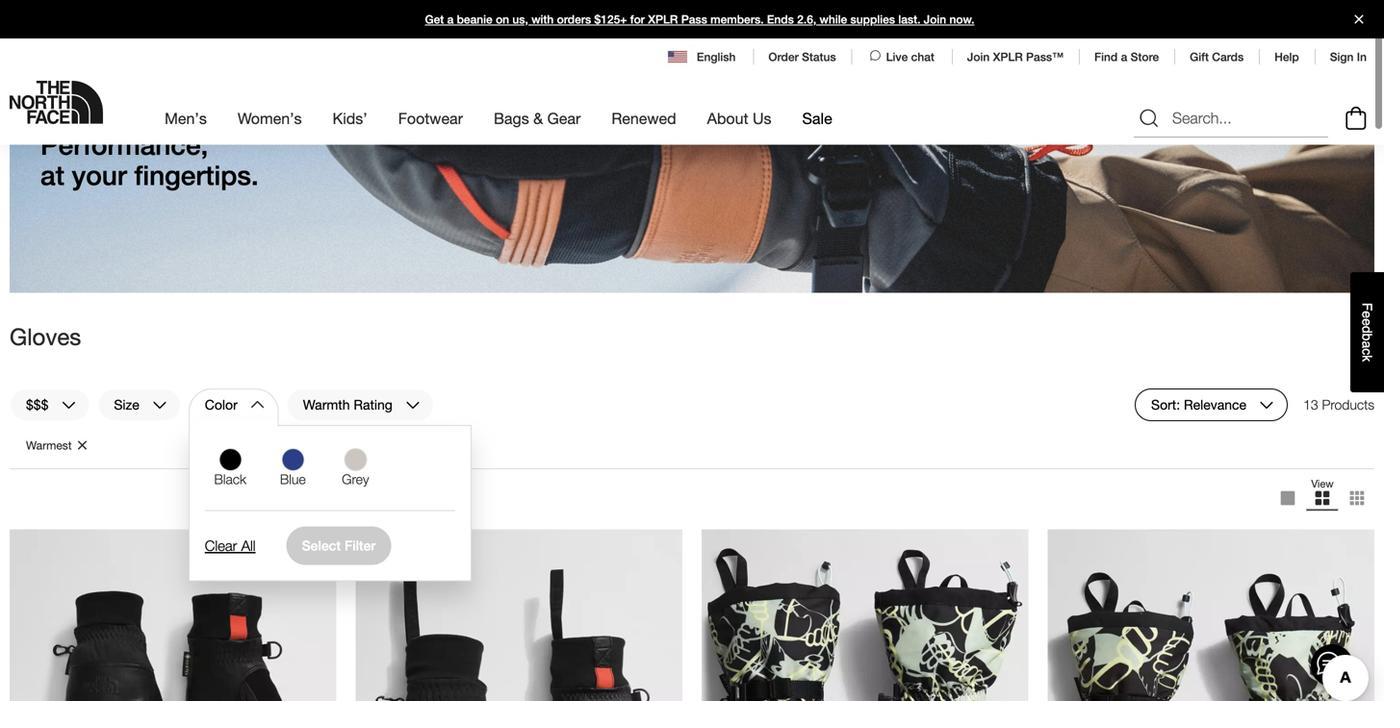 Task type: vqa. For each thing, say whether or not it's contained in the screenshot.
Sale
yes



Task type: describe. For each thing, give the bounding box(es) containing it.
while
[[820, 13, 847, 26]]

find a store link
[[1094, 50, 1159, 64]]

on
[[496, 13, 509, 26]]

gift cards link
[[1190, 50, 1244, 64]]

cards
[[1212, 50, 1244, 64]]

search all image
[[1138, 107, 1161, 130]]

black element
[[214, 471, 246, 488]]

bags & gear link
[[494, 92, 581, 145]]

live chat button
[[867, 48, 936, 65]]

help link
[[1274, 50, 1299, 64]]

men's montana ski gloves image
[[702, 529, 1028, 702]]

live chat
[[886, 50, 934, 64]]

kids'
[[333, 109, 367, 128]]

find
[[1094, 50, 1118, 64]]

gift cards
[[1190, 50, 1244, 64]]

women's montana pro gore-tex® ski gloves image
[[356, 529, 682, 702]]

ends
[[767, 13, 794, 26]]

about us link
[[707, 92, 771, 145]]

close image
[[1346, 15, 1372, 24]]

sort: relevance
[[1151, 397, 1246, 413]]

0 horizontal spatial join
[[924, 13, 946, 26]]

about
[[707, 109, 748, 128]]

2 e from the top
[[1359, 319, 1375, 326]]

order
[[768, 50, 799, 64]]

men's
[[165, 109, 207, 128]]

b
[[1359, 334, 1375, 341]]

warmest
[[26, 439, 72, 452]]

in
[[1357, 50, 1367, 64]]

for
[[630, 13, 645, 26]]

performance,
[[40, 129, 208, 161]]

order status link
[[768, 50, 836, 64]]

gloves
[[10, 323, 81, 350]]

blue element
[[280, 471, 306, 488]]

13
[[1303, 397, 1318, 413]]

&
[[533, 109, 543, 128]]

xplr inside get a beanie on us, with orders $125+ for xplr pass members. ends 2.6, while supplies last. join now. link
[[648, 13, 678, 26]]

select filter
[[302, 538, 376, 554]]

order status
[[768, 50, 836, 64]]

view button
[[1305, 477, 1340, 520]]

now.
[[949, 13, 974, 26]]

c
[[1359, 349, 1375, 355]]

sale link
[[802, 92, 832, 145]]

warmth
[[303, 397, 350, 413]]

women's
[[238, 109, 302, 128]]

performance, at your fingertips.
[[40, 129, 259, 191]]

find a store
[[1094, 50, 1159, 64]]

get
[[425, 13, 444, 26]]

a for find
[[1121, 50, 1127, 64]]

grey
[[342, 471, 369, 487]]

fingertips.
[[134, 159, 259, 191]]

footwear link
[[398, 92, 463, 145]]

montana pro gore-tex® trigger ski mitts image
[[10, 529, 336, 702]]

bags & gear
[[494, 109, 581, 128]]

rating
[[354, 397, 393, 413]]

sign in
[[1330, 50, 1367, 64]]

bags
[[494, 109, 529, 128]]

women's link
[[238, 92, 302, 145]]

black
[[214, 471, 246, 487]]

select filter button
[[286, 527, 391, 566]]

with
[[531, 13, 554, 26]]

sort: relevance button
[[1135, 389, 1288, 421]]

gear
[[547, 109, 581, 128]]

blue link
[[267, 448, 330, 488]]

1 vertical spatial join
[[967, 50, 990, 64]]

size button
[[98, 389, 181, 421]]



Task type: locate. For each thing, give the bounding box(es) containing it.
0 vertical spatial join
[[924, 13, 946, 26]]

sale
[[802, 109, 832, 128]]

live
[[886, 50, 908, 64]]

us,
[[512, 13, 528, 26]]

members.
[[710, 13, 764, 26]]

english
[[697, 50, 736, 64]]

a inside button
[[1359, 341, 1375, 349]]

xplr left pass™ at the top of the page
[[993, 50, 1023, 64]]

join
[[924, 13, 946, 26], [967, 50, 990, 64]]

grey element
[[342, 471, 369, 488]]

1 horizontal spatial xplr
[[993, 50, 1023, 64]]

black link
[[205, 448, 267, 488]]

warmth rating
[[303, 397, 393, 413]]

0 vertical spatial xplr
[[648, 13, 678, 26]]

1 vertical spatial xplr
[[993, 50, 1023, 64]]

clear
[[205, 538, 237, 554]]

beanie
[[457, 13, 493, 26]]

a up k
[[1359, 341, 1375, 349]]

1 horizontal spatial a
[[1121, 50, 1127, 64]]

xplr right for
[[648, 13, 678, 26]]

get a beanie on us, with orders $125+ for xplr pass members. ends 2.6, while supplies last. join now. link
[[0, 0, 1384, 38]]

2 vertical spatial a
[[1359, 341, 1375, 349]]

women's montana ski gloves image
[[1048, 529, 1374, 702]]

a person holds out their arm, glove outstretched, against a bluebird sky. image
[[10, 28, 1374, 293]]

1 horizontal spatial join
[[967, 50, 990, 64]]

help
[[1274, 50, 1299, 64]]

join xplr pass™
[[967, 50, 1064, 64]]

a
[[447, 13, 454, 26], [1121, 50, 1127, 64], [1359, 341, 1375, 349]]

2.6,
[[797, 13, 816, 26]]

renewed link
[[611, 92, 676, 145]]

13 products
[[1303, 397, 1374, 413]]

e up 'd'
[[1359, 311, 1375, 319]]

f e e d b a c k
[[1359, 303, 1375, 362]]

sign
[[1330, 50, 1354, 64]]

gift
[[1190, 50, 1209, 64]]

f e e d b a c k button
[[1350, 272, 1384, 393]]

footwear
[[398, 109, 463, 128]]

blue
[[280, 471, 306, 487]]

color
[[205, 397, 237, 413]]

view list box
[[1270, 477, 1374, 520]]

join down now.
[[967, 50, 990, 64]]

clear all button
[[205, 535, 256, 558]]

warmest button
[[26, 437, 89, 454]]

$$$ button
[[10, 389, 90, 421]]

join xplr pass™ link
[[967, 50, 1064, 64]]

2 horizontal spatial a
[[1359, 341, 1375, 349]]

warmth rating button
[[287, 389, 434, 421]]

about us
[[707, 109, 771, 128]]

sign in button
[[1330, 50, 1367, 64]]

view cart image
[[1341, 104, 1372, 133]]

join right last.
[[924, 13, 946, 26]]

xplr
[[648, 13, 678, 26], [993, 50, 1023, 64]]

$$$
[[26, 397, 48, 413]]

filter
[[344, 538, 376, 554]]

your
[[72, 159, 127, 191]]

kids' link
[[333, 92, 367, 145]]

men's link
[[165, 92, 207, 145]]

store
[[1131, 50, 1159, 64]]

clear all
[[205, 538, 256, 554]]

get a beanie on us, with orders $125+ for xplr pass members. ends 2.6, while supplies last. join now.
[[425, 13, 974, 26]]

renewed
[[611, 109, 676, 128]]

1 e from the top
[[1359, 311, 1375, 319]]

13 products status
[[1303, 389, 1374, 421]]

$125+
[[594, 13, 627, 26]]

0 horizontal spatial xplr
[[648, 13, 678, 26]]

f
[[1359, 303, 1375, 311]]

products
[[1322, 397, 1374, 413]]

all
[[241, 538, 256, 554]]

a right get
[[447, 13, 454, 26]]

a right find
[[1121, 50, 1127, 64]]

pass™
[[1026, 50, 1064, 64]]

us
[[753, 109, 771, 128]]

d
[[1359, 326, 1375, 334]]

e up the b
[[1359, 319, 1375, 326]]

relevance
[[1184, 397, 1246, 413]]

status
[[802, 50, 836, 64]]

0 horizontal spatial a
[[447, 13, 454, 26]]

0 vertical spatial a
[[447, 13, 454, 26]]

view
[[1311, 478, 1334, 490]]

sort:
[[1151, 397, 1180, 413]]

chat
[[911, 50, 934, 64]]

size
[[114, 397, 139, 413]]

at
[[40, 159, 64, 191]]

1 vertical spatial a
[[1121, 50, 1127, 64]]

orders
[[557, 13, 591, 26]]

last.
[[898, 13, 921, 26]]

english link
[[668, 48, 738, 65]]

the north face home page image
[[10, 81, 103, 124]]

a for get
[[447, 13, 454, 26]]

grey link
[[330, 448, 392, 488]]

supplies
[[850, 13, 895, 26]]

color button
[[188, 389, 279, 421]]

Search search field
[[1134, 99, 1328, 138]]

k
[[1359, 355, 1375, 362]]



